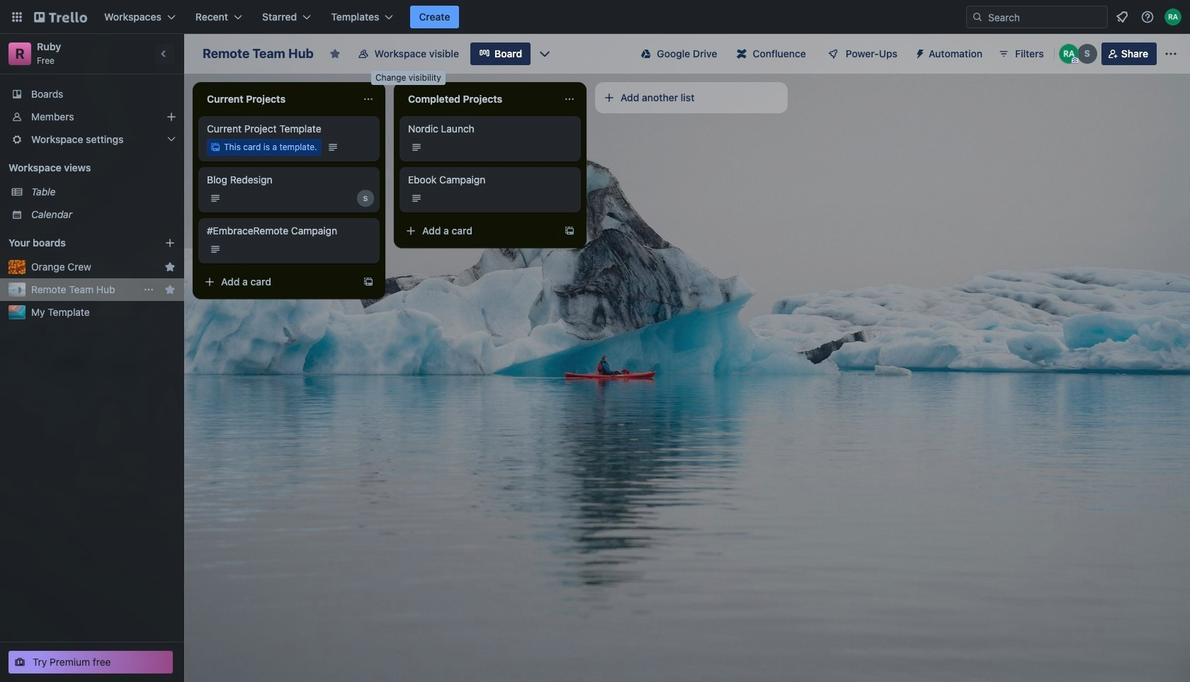 Task type: describe. For each thing, give the bounding box(es) containing it.
2 starred icon image from the top
[[164, 284, 176, 295]]

0 notifications image
[[1114, 9, 1131, 26]]

ruby anderson (rubyanderson7) image inside primary element
[[1165, 9, 1182, 26]]

sm image
[[909, 43, 929, 62]]

your boards with 3 items element
[[9, 234, 143, 251]]

add board image
[[164, 237, 176, 249]]

workspace navigation collapse icon image
[[154, 44, 174, 64]]

search image
[[972, 11, 983, 23]]

primary element
[[0, 0, 1190, 34]]

1 horizontal spatial sunnyupside33 (sunnyupside33) image
[[1077, 44, 1097, 64]]

1 starred icon image from the top
[[164, 261, 176, 273]]

Search field
[[983, 7, 1107, 27]]



Task type: locate. For each thing, give the bounding box(es) containing it.
0 vertical spatial ruby anderson (rubyanderson7) image
[[1165, 9, 1182, 26]]

1 vertical spatial ruby anderson (rubyanderson7) image
[[1059, 44, 1079, 64]]

starred icon image right board actions menu image
[[164, 284, 176, 295]]

open information menu image
[[1141, 10, 1155, 24]]

1 vertical spatial starred icon image
[[164, 284, 176, 295]]

customize views image
[[538, 47, 552, 61]]

confluence icon image
[[737, 49, 747, 59]]

Board name text field
[[196, 43, 321, 65]]

this member is an admin of this board. image
[[1072, 57, 1078, 64]]

board actions menu image
[[143, 284, 154, 295]]

ruby anderson (rubyanderson7) image right open information menu image on the right top of page
[[1165, 9, 1182, 26]]

create from template… image
[[363, 276, 374, 288]]

star or unstar board image
[[329, 48, 341, 60]]

starred icon image
[[164, 261, 176, 273], [164, 284, 176, 295]]

ruby anderson (rubyanderson7) image down search field
[[1059, 44, 1079, 64]]

0 vertical spatial starred icon image
[[164, 261, 176, 273]]

None text field
[[198, 88, 357, 111], [400, 88, 558, 111], [198, 88, 357, 111], [400, 88, 558, 111]]

1 vertical spatial sunnyupside33 (sunnyupside33) image
[[357, 190, 374, 207]]

tooltip
[[371, 71, 445, 85]]

show menu image
[[1164, 47, 1178, 61]]

create from template… image
[[564, 225, 575, 237]]

0 horizontal spatial sunnyupside33 (sunnyupside33) image
[[357, 190, 374, 207]]

1 horizontal spatial ruby anderson (rubyanderson7) image
[[1165, 9, 1182, 26]]

starred icon image down 'add board' "image"
[[164, 261, 176, 273]]

sunnyupside33 (sunnyupside33) image
[[1077, 44, 1097, 64], [357, 190, 374, 207]]

ruby anderson (rubyanderson7) image
[[1165, 9, 1182, 26], [1059, 44, 1079, 64]]

back to home image
[[34, 6, 87, 28]]

0 vertical spatial sunnyupside33 (sunnyupside33) image
[[1077, 44, 1097, 64]]

google drive icon image
[[641, 49, 651, 59]]

0 horizontal spatial ruby anderson (rubyanderson7) image
[[1059, 44, 1079, 64]]



Task type: vqa. For each thing, say whether or not it's contained in the screenshot.
the topmost Color: orange, title: "One more step" element
no



